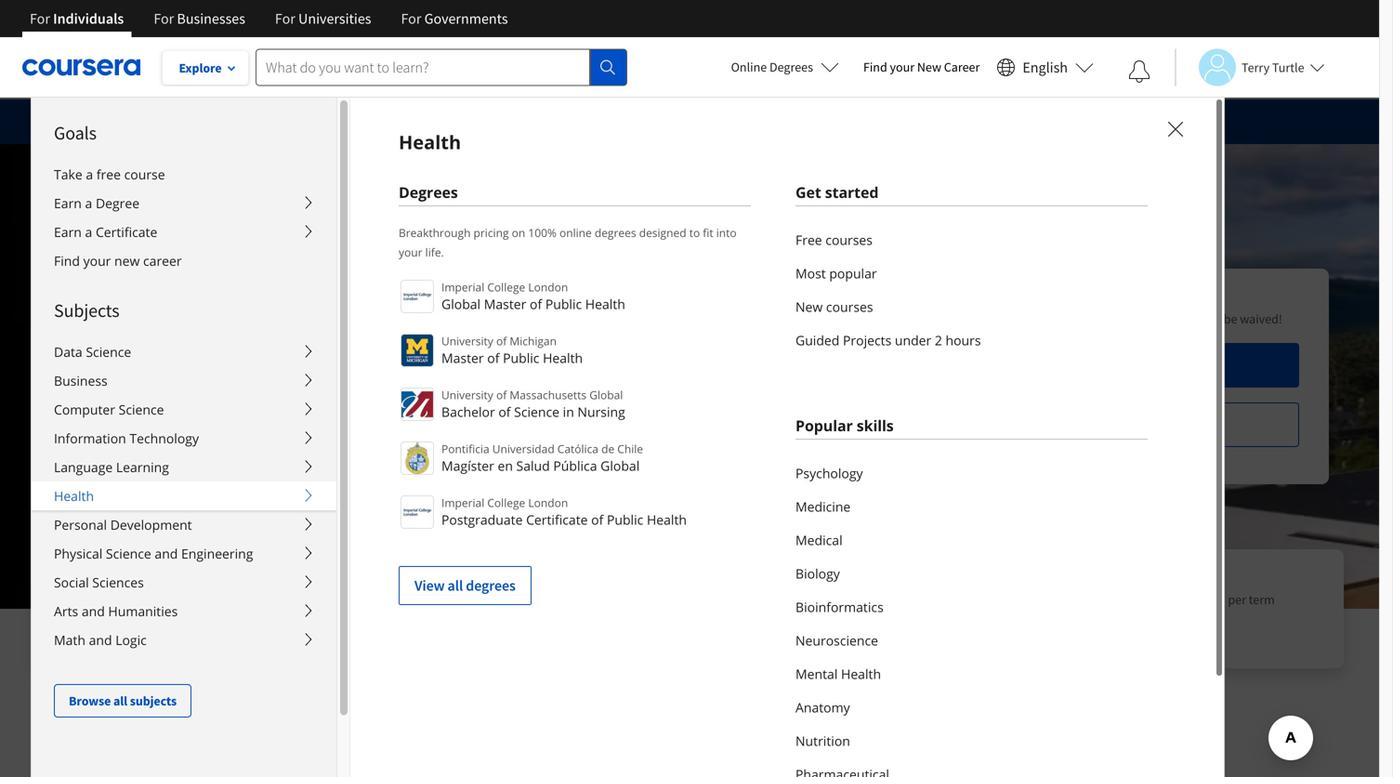 Task type: locate. For each thing, give the bounding box(es) containing it.
health up personal
[[54, 487, 94, 505]]

nutrition
[[796, 732, 850, 750]]

earn an ivy league degree from one of the first professional schools of engineering in the u.s., thayer school of engineering at dartmouth
[[65, 566, 301, 645]]

1 vertical spatial certificate
[[526, 511, 588, 528]]

100% inside 100% online lecture videos, hands-on projects, and connection with instructors and peers
[[720, 566, 764, 589]]

find inside explore menu 'element'
[[54, 252, 80, 270]]

0 vertical spatial imperial college london logo image
[[401, 280, 434, 313]]

and right arts
[[82, 602, 105, 620]]

1 horizontal spatial degrees
[[595, 225, 636, 240]]

new down most at top right
[[796, 298, 823, 316]]

on right pricing
[[512, 225, 525, 240]]

0 vertical spatial university
[[441, 333, 493, 349]]

1 horizontal spatial degrees
[[770, 59, 813, 75]]

0 vertical spatial degrees
[[770, 59, 813, 75]]

17
[[557, 610, 570, 626]]

1 vertical spatial imperial college london logo image
[[401, 495, 434, 529]]

degrees left "designed"
[[595, 225, 636, 240]]

to
[[689, 225, 700, 240]]

list containing psychology
[[796, 456, 1148, 777]]

enroll
[[1181, 591, 1213, 608]]

logic
[[115, 631, 147, 649]]

degrees inside breakthrough pricing on 100% online degrees designed to fit into your life.
[[595, 225, 636, 240]]

for left businesses
[[154, 9, 174, 28]]

de
[[601, 441, 615, 456]]

u.s.,
[[166, 610, 191, 626]]

0 vertical spatial list
[[796, 223, 1148, 357]]

(approximately
[[455, 610, 538, 626]]

explore button
[[163, 51, 248, 85]]

0 horizontal spatial public
[[503, 349, 539, 367]]

science inside dropdown button
[[86, 343, 131, 361]]

0 horizontal spatial 100%
[[528, 225, 557, 240]]

university of massachusetts global logo image
[[401, 388, 434, 421]]

you
[[1158, 591, 1178, 608]]

1 vertical spatial earn
[[54, 223, 82, 241]]

and down engineering
[[89, 631, 112, 649]]

1 vertical spatial hours
[[573, 610, 604, 626]]

1 vertical spatial university
[[441, 387, 493, 402]]

1 horizontal spatial all
[[448, 576, 463, 595]]

public for certificate
[[607, 511, 643, 528]]

biology link
[[796, 557, 1148, 590]]

for for governments
[[401, 9, 421, 28]]

2 for from the left
[[154, 9, 174, 28]]

master inside the university of michigan master of public health
[[441, 349, 484, 367]]

postgraduate
[[441, 511, 523, 528]]

universidad
[[492, 441, 555, 456]]

1 vertical spatial london
[[528, 495, 568, 510]]

health down michigan
[[543, 349, 583, 367]]

2 vertical spatial public
[[607, 511, 643, 528]]

close image
[[1163, 116, 1187, 140], [1163, 116, 1187, 140], [1163, 116, 1187, 140], [1163, 116, 1187, 140], [1164, 117, 1188, 141]]

100% up lecture
[[720, 566, 764, 589]]

computer inside master of engineering in computer engineering dartmouth college
[[464, 361, 640, 412]]

health group
[[31, 97, 1393, 777]]

1 vertical spatial a
[[85, 194, 92, 212]]

0 vertical spatial online
[[559, 225, 592, 240]]

0 horizontal spatial find
[[54, 252, 80, 270]]

university right university of michigan logo
[[441, 333, 493, 349]]

imperial college london logo image down life.
[[401, 280, 434, 313]]

0 vertical spatial earn
[[54, 194, 82, 212]]

popular skills
[[796, 415, 894, 435]]

0 horizontal spatial hours
[[573, 610, 604, 626]]

looking
[[273, 112, 323, 131]]

pay
[[1048, 591, 1067, 608]]

1 horizontal spatial at
[[499, 112, 511, 131]]

all inside browse all subjects button
[[113, 692, 127, 709]]

health down breakthrough pricing on 100% online degrees designed to fit into your life.
[[585, 295, 625, 313]]

0 vertical spatial per
[[1228, 591, 1246, 608]]

0 vertical spatial find
[[863, 59, 887, 75]]

0 vertical spatial 100%
[[528, 225, 557, 240]]

university inside the university of michigan master of public health
[[441, 333, 493, 349]]

and up league at the left bottom of the page
[[155, 545, 178, 562]]

a down earn a degree
[[85, 223, 92, 241]]

0 vertical spatial dartmouth
[[35, 412, 120, 435]]

1 horizontal spatial computer
[[464, 361, 640, 412]]

for universities
[[275, 9, 371, 28]]

with
[[784, 610, 808, 626]]

15-
[[393, 566, 417, 589], [540, 610, 557, 626]]

0 horizontal spatial certificate
[[96, 223, 157, 241]]

1 vertical spatial public
[[503, 349, 539, 367]]

0 horizontal spatial 15-
[[393, 566, 417, 589]]

imperial college london logo image for global master of public health
[[401, 280, 434, 313]]

certificate down pública at the bottom left of page
[[526, 511, 588, 528]]

of up information technology "dropdown button"
[[161, 361, 196, 412]]

0 horizontal spatial new
[[796, 298, 823, 316]]

london inside imperial college london postgraduate certificate of public health
[[528, 495, 568, 510]]

for right looking
[[326, 112, 343, 131]]

banner navigation
[[15, 0, 523, 51]]

a inside earn a certificate popup button
[[85, 223, 92, 241]]

your
[[890, 59, 915, 75], [399, 244, 422, 260], [83, 252, 111, 270], [1092, 310, 1116, 327], [393, 610, 417, 626]]

15- down schedule on the left of the page
[[540, 610, 557, 626]]

science up business
[[86, 343, 131, 361]]

1 university from the top
[[441, 333, 493, 349]]

certificate
[[96, 223, 157, 241], [526, 511, 588, 528]]

science down the "massachusetts"
[[514, 403, 560, 421]]

admissions
[[161, 720, 232, 739]]

1 vertical spatial 15-
[[540, 610, 557, 626]]

0 vertical spatial a
[[86, 165, 93, 183]]

0 vertical spatial public
[[545, 295, 582, 313]]

massachusetts
[[510, 387, 587, 402]]

1 imperial from the top
[[441, 279, 484, 295]]

What do you want to learn? text field
[[256, 49, 590, 86]]

1 horizontal spatial 15-
[[540, 610, 557, 626]]

terry turtle
[[1242, 59, 1304, 76]]

london down salud on the bottom left of page
[[528, 495, 568, 510]]

degrees
[[770, 59, 813, 75], [399, 182, 458, 202]]

0 horizontal spatial per
[[427, 628, 446, 645]]

college inside imperial college london postgraduate certificate of public health
[[487, 495, 525, 510]]

that
[[607, 591, 629, 608]]

of inside master of engineering in computer engineering dartmouth college
[[161, 361, 196, 412]]

online up videos,
[[768, 566, 818, 589]]

join
[[451, 112, 478, 131]]

1 horizontal spatial find
[[863, 59, 887, 75]]

0 vertical spatial imperial
[[441, 279, 484, 295]]

2 horizontal spatial public
[[607, 511, 643, 528]]

0 vertical spatial degrees
[[595, 225, 636, 240]]

college inside master of engineering in computer engineering dartmouth college
[[124, 412, 181, 435]]

social
[[54, 573, 89, 591]]

for individuals
[[30, 9, 124, 28]]

degrees up (approximately
[[466, 576, 516, 595]]

dartmouth down u.s.,
[[146, 628, 206, 645]]

for up 'what do you want to learn?' text field
[[401, 9, 421, 28]]

0 horizontal spatial online
[[559, 225, 592, 240]]

courses up popular
[[826, 231, 873, 249]]

in down the "massachusetts"
[[563, 403, 574, 421]]

0 horizontal spatial all
[[113, 692, 127, 709]]

a for free
[[86, 165, 93, 183]]

a
[[86, 165, 93, 183], [85, 194, 92, 212], [85, 223, 92, 241]]

certificate up new
[[96, 223, 157, 241]]

degrees
[[595, 225, 636, 240], [466, 576, 516, 595]]

0 vertical spatial college
[[487, 279, 525, 295]]

1 horizontal spatial application
[[1119, 310, 1180, 327]]

psychology
[[796, 464, 863, 482]]

science up ivy
[[106, 545, 151, 562]]

degrees right online
[[770, 59, 813, 75]]

of down the schools
[[274, 610, 284, 626]]

college for global
[[487, 279, 525, 295]]

academics link
[[276, 720, 343, 739]]

global down the chile
[[601, 457, 640, 474]]

hours inside 15-27 months complete the program on the schedule that suits your needs (approximately 15-17 hours per week, per course)
[[573, 610, 604, 626]]

health up "suits"
[[647, 511, 687, 528]]

global down life.
[[441, 295, 481, 313]]

for up each)
[[1096, 591, 1111, 608]]

find your new career
[[863, 59, 980, 75]]

1 imperial college london logo image from the top
[[401, 280, 434, 313]]

1 vertical spatial college
[[124, 412, 181, 435]]

in inside earn an ivy league degree from one of the first professional schools of engineering in the u.s., thayer school of engineering at dartmouth
[[132, 610, 143, 626]]

connection
[[720, 610, 781, 626]]

physical science and engineering button
[[32, 539, 336, 568]]

global inside university of massachusetts global bachelor of science in nursing
[[589, 387, 623, 402]]

turtle
[[1272, 59, 1304, 76]]

find for find your new career
[[863, 59, 887, 75]]

per down the needs
[[427, 628, 446, 645]]

0 horizontal spatial degrees
[[466, 576, 516, 595]]

1 horizontal spatial per
[[607, 610, 625, 626]]

earn a degree
[[54, 194, 140, 212]]

1 vertical spatial application
[[1119, 310, 1180, 327]]

computer down business
[[54, 401, 115, 418]]

global for global master of public health
[[441, 295, 481, 313]]

health down "neuroscience"
[[841, 665, 881, 683]]

100%
[[528, 225, 557, 240], [720, 566, 764, 589]]

suits
[[632, 591, 657, 608]]

all right view in the left bottom of the page
[[448, 576, 463, 595]]

medicine
[[796, 498, 851, 515]]

in inside master of engineering in computer engineering dartmouth college
[[423, 361, 456, 412]]

100% online lecture videos, hands-on projects, and connection with instructors and peers
[[720, 566, 930, 626]]

0 vertical spatial global
[[441, 295, 481, 313]]

1 vertical spatial list
[[796, 456, 1148, 777]]

and inside math and logic popup button
[[89, 631, 112, 649]]

0 vertical spatial london
[[528, 279, 568, 295]]

university inside university of massachusetts global bachelor of science in nursing
[[441, 387, 493, 402]]

courses for new courses
[[826, 298, 873, 316]]

1 horizontal spatial dartmouth
[[146, 628, 206, 645]]

a for degree
[[85, 194, 92, 212]]

browse
[[69, 692, 111, 709]]

universities
[[298, 9, 371, 28]]

hours down schedule on the left of the page
[[573, 610, 604, 626]]

dartmouth down business
[[35, 412, 120, 435]]

thayer
[[193, 610, 231, 626]]

earn inside earn an ivy league degree from one of the first professional schools of engineering in the u.s., thayer school of engineering at dartmouth
[[65, 566, 102, 589]]

global for bachelor of science in nursing
[[589, 387, 623, 402]]

earn a certificate button
[[32, 217, 336, 246]]

and down "projects,"
[[872, 610, 893, 626]]

2 vertical spatial earn
[[65, 566, 102, 589]]

1 horizontal spatial public
[[545, 295, 582, 313]]

0 horizontal spatial dartmouth
[[35, 412, 120, 435]]

businesses
[[177, 9, 245, 28]]

0 vertical spatial new
[[917, 59, 942, 75]]

new courses link
[[796, 290, 1148, 323]]

for left universities
[[275, 9, 295, 28]]

january
[[994, 310, 1038, 327]]

program
[[469, 591, 515, 608]]

new inside health menu item
[[796, 298, 823, 316]]

2 imperial college london logo image from the top
[[401, 495, 434, 529]]

all right browse at bottom left
[[113, 692, 127, 709]]

all inside view all degrees link
[[448, 576, 463, 595]]

application left fee
[[1119, 310, 1180, 327]]

dartmouth college logo image
[[35, 316, 187, 362]]

earn down take
[[54, 194, 82, 212]]

0 vertical spatial 15-
[[393, 566, 417, 589]]

0 vertical spatial hours
[[946, 331, 981, 349]]

1 vertical spatial imperial
[[441, 495, 484, 510]]

on inside 15-27 months complete the program on the schedule that suits your needs (approximately 15-17 hours per week, per course)
[[518, 591, 532, 608]]

0 horizontal spatial for
[[326, 112, 343, 131]]

2
[[935, 331, 942, 349]]

new left 'career'
[[917, 59, 942, 75]]

the left first
[[133, 591, 151, 608]]

your left new
[[83, 252, 111, 270]]

school
[[234, 610, 271, 626]]

in right the enroll
[[1215, 591, 1226, 608]]

public up michigan
[[545, 295, 582, 313]]

find down earn a certificate
[[54, 252, 80, 270]]

degrees inside popup button
[[770, 59, 813, 75]]

mental health link
[[796, 657, 1148, 691]]

2 list from the top
[[796, 456, 1148, 777]]

2 vertical spatial global
[[601, 457, 640, 474]]

health inside popup button
[[54, 487, 94, 505]]

and inside physical science and engineering popup button
[[155, 545, 178, 562]]

at inside earn an ivy league degree from one of the first professional schools of engineering in the u.s., thayer school of engineering at dartmouth
[[133, 628, 144, 645]]

per down that
[[607, 610, 625, 626]]

2 vertical spatial a
[[85, 223, 92, 241]]

of down pública at the bottom left of page
[[591, 511, 604, 528]]

global inside the imperial college london global master of public health
[[441, 295, 481, 313]]

public inside imperial college london postgraduate certificate of public health
[[607, 511, 643, 528]]

earn up from
[[65, 566, 102, 589]]

and
[[1068, 310, 1089, 327], [155, 545, 178, 562], [909, 591, 930, 608], [82, 602, 105, 620], [872, 610, 893, 626], [89, 631, 112, 649]]

hours inside health menu item
[[946, 331, 981, 349]]

1 horizontal spatial for
[[1096, 591, 1111, 608]]

1 vertical spatial global
[[589, 387, 623, 402]]

nursing
[[578, 403, 625, 421]]

0 vertical spatial certificate
[[96, 223, 157, 241]]

science up information technology
[[119, 401, 164, 418]]

for for individuals
[[30, 9, 50, 28]]

your inside 15-27 months complete the program on the schedule that suits your needs (approximately 15-17 hours per week, per course)
[[393, 610, 417, 626]]

science inside popup button
[[119, 401, 164, 418]]

application
[[346, 112, 416, 131], [1119, 310, 1180, 327]]

list containing free courses
[[796, 223, 1148, 357]]

application left 'tips?'
[[346, 112, 416, 131]]

hours down before
[[946, 331, 981, 349]]

public down the chile
[[607, 511, 643, 528]]

in up pontificia on the left bottom of the page
[[423, 361, 456, 412]]

for
[[30, 9, 50, 28], [154, 9, 174, 28], [275, 9, 295, 28], [401, 9, 421, 28]]

coursera image
[[22, 52, 140, 82]]

public inside the imperial college london global master of public health
[[545, 295, 582, 313]]

your up week,
[[393, 610, 417, 626]]

a inside take a free course link
[[86, 165, 93, 183]]

1 horizontal spatial online
[[768, 566, 818, 589]]

browse all subjects
[[69, 692, 177, 709]]

courses down popular
[[826, 298, 873, 316]]

in up the logic
[[132, 610, 143, 626]]

and right 15th
[[1068, 310, 1089, 327]]

guided
[[796, 331, 840, 349]]

2 university from the top
[[441, 387, 493, 402]]

1 for from the left
[[30, 9, 50, 28]]

0 vertical spatial all
[[448, 576, 463, 595]]

london down breakthrough pricing on 100% online degrees designed to fit into your life.
[[528, 279, 568, 295]]

overview
[[58, 720, 116, 739]]

and up peers
[[909, 591, 930, 608]]

free
[[796, 231, 822, 249]]

london inside the imperial college london global master of public health
[[528, 279, 568, 295]]

online inside breakthrough pricing on 100% online degrees designed to fit into your life.
[[559, 225, 592, 240]]

per left term
[[1228, 591, 1246, 608]]

computer down michigan
[[464, 361, 640, 412]]

complete
[[393, 591, 445, 608]]

2 london from the top
[[528, 495, 568, 510]]

your left life.
[[399, 244, 422, 260]]

of right one at the bottom
[[119, 591, 130, 608]]

en
[[498, 457, 513, 474]]

1 vertical spatial 100%
[[720, 566, 764, 589]]

0 horizontal spatial computer
[[54, 401, 115, 418]]

imperial down life.
[[441, 279, 484, 295]]

imperial inside the imperial college london global master of public health
[[441, 279, 484, 295]]

in inside pay only for courses you enroll in per term ($4,900 each)
[[1215, 591, 1226, 608]]

1 vertical spatial all
[[113, 692, 127, 709]]

at down humanities
[[133, 628, 144, 645]]

global inside pontificia universidad católica de chile magíster en salud pública global
[[601, 457, 640, 474]]

3 for from the left
[[275, 9, 295, 28]]

peers
[[895, 610, 925, 626]]

None search field
[[256, 49, 627, 86]]

university
[[441, 333, 493, 349], [441, 387, 493, 402]]

2 vertical spatial courses
[[1114, 591, 1156, 608]]

popular
[[796, 415, 853, 435]]

1 london from the top
[[528, 279, 568, 295]]

15th
[[1041, 310, 1065, 327]]

1 vertical spatial online
[[768, 566, 818, 589]]

15- up complete
[[393, 566, 417, 589]]

100% right pricing
[[528, 225, 557, 240]]

1 vertical spatial find
[[54, 252, 80, 270]]

explore menu element
[[32, 98, 336, 718]]

college inside the imperial college london global master of public health
[[487, 279, 525, 295]]

dartmouth inside earn an ivy league degree from one of the first professional schools of engineering in the u.s., thayer school of engineering at dartmouth
[[146, 628, 206, 645]]

list
[[796, 223, 1148, 357], [796, 456, 1148, 777]]

1 horizontal spatial 100%
[[720, 566, 764, 589]]

public down michigan
[[503, 349, 539, 367]]

0 horizontal spatial degrees
[[399, 182, 458, 202]]

a left the degree
[[85, 194, 92, 212]]

at right us
[[499, 112, 511, 131]]

1 vertical spatial new
[[796, 298, 823, 316]]

science inside popup button
[[106, 545, 151, 562]]

computer
[[464, 361, 640, 412], [54, 401, 115, 418]]

your inside breakthrough pricing on 100% online degrees designed to fit into your life.
[[399, 244, 422, 260]]

courses left you
[[1114, 591, 1156, 608]]

certificate inside popup button
[[96, 223, 157, 241]]

1 horizontal spatial certificate
[[526, 511, 588, 528]]

on right program at the left bottom of the page
[[518, 591, 532, 608]]

on inside 100% online lecture videos, hands-on projects, and connection with instructors and peers
[[843, 591, 857, 608]]

earn down earn a degree
[[54, 223, 82, 241]]

1 horizontal spatial hours
[[946, 331, 981, 349]]

degrees up breakthrough
[[399, 182, 458, 202]]

0 vertical spatial courses
[[826, 231, 873, 249]]

imperial college london logo image
[[401, 280, 434, 313], [401, 495, 434, 529]]

1 list from the top
[[796, 223, 1148, 357]]

master
[[484, 295, 526, 313], [441, 349, 484, 367], [35, 361, 153, 412]]

1 vertical spatial for
[[1096, 591, 1111, 608]]

imperial inside imperial college london postgraduate certificate of public health
[[441, 495, 484, 510]]

católica
[[557, 441, 599, 456]]

health inside the university of michigan master of public health
[[543, 349, 583, 367]]

1 horizontal spatial new
[[917, 59, 942, 75]]

on up instructors
[[843, 591, 857, 608]]

1 vertical spatial degrees
[[399, 182, 458, 202]]

of right 'bachelor'
[[498, 403, 511, 421]]

get
[[796, 182, 821, 202]]

2 vertical spatial college
[[487, 495, 525, 510]]

2 horizontal spatial per
[[1228, 591, 1246, 608]]

2 imperial from the top
[[441, 495, 484, 510]]

global up nursing
[[589, 387, 623, 402]]

online up the imperial college london global master of public health
[[559, 225, 592, 240]]

data
[[54, 343, 82, 361]]

take
[[54, 165, 82, 183]]

a inside earn a degree popup button
[[85, 194, 92, 212]]

1 vertical spatial courses
[[826, 298, 873, 316]]

1 vertical spatial dartmouth
[[146, 628, 206, 645]]

university up 'bachelor'
[[441, 387, 493, 402]]

public inside the university of michigan master of public health
[[503, 349, 539, 367]]

0 vertical spatial application
[[346, 112, 416, 131]]

imperial college london logo image down pontificia universidad católica de chile logo
[[401, 495, 434, 529]]

under
[[895, 331, 932, 349]]

health button
[[32, 481, 336, 510]]

master inside master of engineering in computer engineering dartmouth college
[[35, 361, 153, 412]]

english button
[[989, 37, 1101, 98]]

imperial up the postgraduate
[[441, 495, 484, 510]]

0 horizontal spatial at
[[133, 628, 144, 645]]

1 vertical spatial at
[[133, 628, 144, 645]]

2 vertical spatial per
[[427, 628, 446, 645]]

4 for from the left
[[401, 9, 421, 28]]

of up michigan
[[530, 295, 542, 313]]

a left the free
[[86, 165, 93, 183]]

find left 'career'
[[863, 59, 887, 75]]

humanities
[[108, 602, 178, 620]]

close image
[[1163, 116, 1187, 140], [1163, 116, 1187, 140], [1163, 116, 1187, 140]]

1 vertical spatial degrees
[[466, 576, 516, 595]]



Task type: describe. For each thing, give the bounding box(es) containing it.
imperial for postgraduate
[[441, 495, 484, 510]]

online degrees button
[[716, 46, 854, 87]]

term
[[1249, 591, 1275, 608]]

engineering
[[65, 610, 130, 626]]

the down first
[[145, 610, 163, 626]]

first
[[153, 591, 174, 608]]

learning
[[116, 458, 169, 476]]

new courses
[[796, 298, 873, 316]]

projects,
[[859, 591, 906, 608]]

for inside pay only for courses you enroll in per term ($4,900 each)
[[1096, 591, 1111, 608]]

fit
[[703, 225, 713, 240]]

career
[[143, 252, 182, 270]]

15-27 months complete the program on the schedule that suits your needs (approximately 15-17 hours per week, per course)
[[393, 566, 657, 645]]

development
[[110, 516, 192, 533]]

certificate inside imperial college london postgraduate certificate of public health
[[526, 511, 588, 528]]

magíster
[[441, 457, 494, 474]]

for for businesses
[[154, 9, 174, 28]]

in inside university of massachusetts global bachelor of science in nursing
[[563, 403, 574, 421]]

explore
[[179, 59, 222, 76]]

0 horizontal spatial application
[[346, 112, 416, 131]]

earn for ivy
[[65, 566, 102, 589]]

of up 'bachelor'
[[487, 349, 500, 367]]

a for certificate
[[85, 223, 92, 241]]

master inside the imperial college london global master of public health
[[484, 295, 526, 313]]

london for master
[[528, 279, 568, 295]]

college for postgraduate
[[487, 495, 525, 510]]

imperial for global
[[441, 279, 484, 295]]

new
[[114, 252, 140, 270]]

your left 'career'
[[890, 59, 915, 75]]

for for universities
[[275, 9, 295, 28]]

arts and humanities button
[[32, 597, 336, 626]]

courses for free courses
[[826, 231, 873, 249]]

find your new career link
[[854, 56, 989, 79]]

information technology
[[54, 429, 199, 447]]

0 vertical spatial for
[[326, 112, 343, 131]]

show notifications image
[[1128, 60, 1151, 83]]

engineering inside popup button
[[181, 545, 253, 562]]

dartmouth inside master of engineering in computer engineering dartmouth college
[[35, 412, 120, 435]]

sciences
[[92, 573, 144, 591]]

100% inside breakthrough pricing on 100% online degrees designed to fit into your life.
[[528, 225, 557, 240]]

free
[[96, 165, 121, 183]]

medical
[[796, 531, 843, 549]]

life.
[[425, 244, 444, 260]]

nutrition link
[[796, 724, 1148, 757]]

find for find your new career
[[54, 252, 80, 270]]

view all degrees list
[[399, 278, 751, 605]]

your inside explore menu 'element'
[[83, 252, 111, 270]]

health menu item
[[349, 97, 1393, 777]]

university of michigan master of public health
[[441, 333, 583, 367]]

university of massachusetts global bachelor of science in nursing
[[441, 387, 625, 421]]

computer science
[[54, 401, 164, 418]]

league
[[156, 566, 212, 589]]

degrees inside view all degrees link
[[466, 576, 516, 595]]

science inside university of massachusetts global bachelor of science in nursing
[[514, 403, 560, 421]]

list for popular skills
[[796, 456, 1148, 777]]

per inside pay only for courses you enroll in per term ($4,900 each)
[[1228, 591, 1246, 608]]

physical
[[54, 545, 103, 562]]

and inside arts and humanities popup button
[[82, 602, 105, 620]]

language
[[54, 458, 113, 476]]

all for degrees
[[448, 576, 463, 595]]

courses inside pay only for courses you enroll in per term ($4,900 each)
[[1114, 591, 1156, 608]]

imperial college london global master of public health
[[441, 279, 625, 313]]

view
[[415, 576, 445, 595]]

math and logic button
[[32, 626, 336, 654]]

technology
[[130, 429, 199, 447]]

for businesses
[[154, 9, 245, 28]]

pontificia universidad católica de chile logo image
[[401, 441, 434, 475]]

designed
[[639, 225, 686, 240]]

degrees inside health menu item
[[399, 182, 458, 202]]

health inside the imperial college london global master of public health
[[585, 295, 625, 313]]

on inside breakthrough pricing on 100% online degrees designed to fit into your life.
[[512, 225, 525, 240]]

university of michigan logo image
[[401, 334, 434, 367]]

governments
[[424, 9, 508, 28]]

london for certificate
[[528, 495, 568, 510]]

week,
[[393, 628, 425, 645]]

the down months
[[448, 591, 466, 608]]

the left schedule on the left of the page
[[535, 591, 553, 608]]

social sciences button
[[32, 568, 336, 597]]

science for data science
[[86, 343, 131, 361]]

terry
[[1242, 59, 1270, 76]]

health inside list
[[841, 665, 881, 683]]

health left us
[[399, 129, 461, 155]]

($4,900
[[1048, 610, 1087, 626]]

language learning
[[54, 458, 169, 476]]

view all degrees link
[[399, 566, 531, 605]]

browse all subjects button
[[54, 684, 192, 718]]

most
[[796, 264, 826, 282]]

earn a degree button
[[32, 189, 336, 217]]

science for computer science
[[119, 401, 164, 418]]

0 vertical spatial at
[[499, 112, 511, 131]]

of inside imperial college london postgraduate certificate of public health
[[591, 511, 604, 528]]

subjects
[[54, 299, 119, 322]]

university for bachelor
[[441, 387, 493, 402]]

chile
[[617, 441, 643, 456]]

before
[[956, 310, 991, 327]]

earn for certificate
[[54, 223, 82, 241]]

view all degrees
[[415, 576, 516, 595]]

mental health
[[796, 665, 881, 683]]

biology
[[796, 565, 840, 582]]

only
[[1070, 591, 1094, 608]]

videos,
[[764, 591, 802, 608]]

waived!
[[1240, 310, 1283, 327]]

degree
[[96, 194, 140, 212]]

of down the university of michigan master of public health
[[496, 387, 507, 402]]

computer inside popup button
[[54, 401, 115, 418]]

breakthrough
[[399, 225, 471, 240]]

course
[[124, 165, 165, 183]]

personal
[[54, 516, 107, 533]]

each)
[[1090, 610, 1120, 626]]

list for get started
[[796, 223, 1148, 357]]

your right 15th
[[1092, 310, 1116, 327]]

of right the schools
[[290, 591, 301, 608]]

find your new career
[[54, 252, 182, 270]]

online inside 100% online lecture videos, hands-on projects, and connection with instructors and peers
[[768, 566, 818, 589]]

personal development
[[54, 516, 192, 533]]

of inside the imperial college london global master of public health
[[530, 295, 542, 313]]

1 vertical spatial per
[[607, 610, 625, 626]]

fee
[[1183, 310, 1199, 327]]

course)
[[448, 628, 488, 645]]

university for of
[[441, 333, 493, 349]]

hands-
[[805, 591, 843, 608]]

instructors
[[811, 610, 869, 626]]

pay only for courses you enroll in per term ($4,900 each)
[[1048, 591, 1275, 626]]

all for subjects
[[113, 692, 127, 709]]

imperial college london logo image for postgraduate certificate of public health
[[401, 495, 434, 529]]

information technology button
[[32, 424, 336, 453]]

from
[[65, 591, 93, 608]]

earn for degree
[[54, 194, 82, 212]]

health inside imperial college london postgraduate certificate of public health
[[647, 511, 687, 528]]

business
[[54, 372, 108, 389]]

of left michigan
[[496, 333, 507, 349]]

science for physical science and engineering
[[106, 545, 151, 562]]

medical link
[[796, 523, 1148, 557]]

public for master
[[545, 295, 582, 313]]

neuroscience
[[796, 632, 878, 649]]

engineering inside earn an ivy league degree from one of the first professional schools of engineering in the u.s., thayer school of engineering at dartmouth
[[65, 628, 130, 645]]

take a free course link
[[32, 160, 336, 189]]

skills
[[857, 415, 894, 435]]

data science
[[54, 343, 131, 361]]



Task type: vqa. For each thing, say whether or not it's contained in the screenshot.
bottommost the 'Find'
yes



